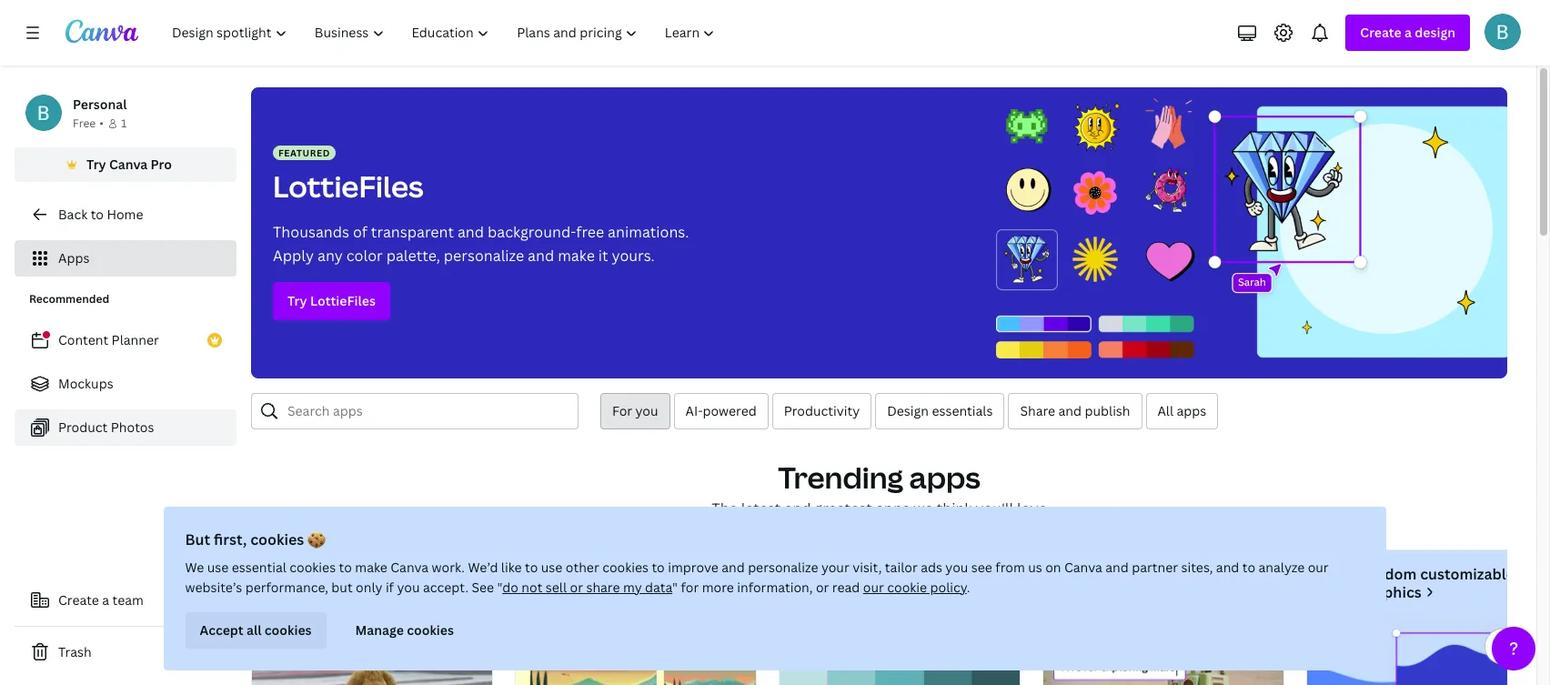 Task type: vqa. For each thing, say whether or not it's contained in the screenshot.
it in the 'Dream it up, and see your words turn into visuals'
yes



Task type: describe. For each thing, give the bounding box(es) containing it.
make inside thousands of transparent and background-free animations. apply any color palette, personalize and make it yours.
[[558, 246, 595, 266]]

mockups link
[[15, 366, 237, 402]]

any
[[318, 246, 343, 266]]

first,
[[214, 530, 247, 550]]

lottiefiles for featured lottiefiles
[[273, 167, 424, 206]]

recommended
[[29, 291, 109, 307]]

but first, cookies 🍪
[[186, 530, 326, 550]]

free
[[576, 222, 604, 242]]

craft random customizable wave graphics button
[[1307, 550, 1549, 685]]

information,
[[738, 579, 813, 596]]

manage cookies button
[[341, 612, 469, 649]]

and down background-
[[528, 246, 554, 266]]

into inside dream it up, and see your words turn into visuals
[[1139, 582, 1167, 602]]

pro
[[151, 156, 172, 173]]

from
[[996, 559, 1026, 576]]

try for try canva pro
[[86, 156, 106, 173]]

to inside 'back to home' link
[[91, 206, 104, 223]]

and inside generate realistic images and art using ai
[[267, 582, 293, 602]]

free •
[[73, 116, 104, 131]]

designs
[[894, 582, 948, 602]]

see
[[472, 579, 495, 596]]

2 vertical spatial apps
[[876, 499, 910, 519]]

generate
[[267, 564, 332, 584]]

1 use from the left
[[208, 559, 229, 576]]

all apps
[[1158, 402, 1207, 419]]

love
[[1017, 499, 1047, 519]]

product
[[58, 419, 108, 436]]

ai inside turn your text into photorealistic ai images
[[633, 582, 648, 602]]

planner
[[112, 331, 159, 348]]

my
[[624, 579, 643, 596]]

manage cookies
[[356, 621, 454, 639]]

brad klo image
[[1485, 14, 1521, 50]]

animations.
[[608, 222, 689, 242]]

try canva pro
[[86, 156, 172, 173]]

a for team
[[102, 591, 109, 609]]

to up data
[[652, 559, 665, 576]]

photos
[[111, 419, 154, 436]]

graphics
[[1362, 582, 1422, 602]]

design essentials
[[887, 402, 993, 419]]

your inside create dynamic palettes to enhance your designs
[[858, 582, 891, 602]]

all
[[247, 621, 262, 639]]

your inside dream it up, and see your words turn into visuals
[[1206, 564, 1238, 584]]

ads
[[921, 559, 943, 576]]

share
[[1020, 402, 1056, 419]]

ai inside generate realistic images and art using ai
[[362, 582, 377, 602]]

transparent
[[371, 222, 454, 242]]

1 vertical spatial our
[[864, 579, 885, 596]]

not
[[522, 579, 543, 596]]

for
[[612, 402, 632, 419]]

apply
[[273, 246, 314, 266]]

we'd
[[469, 559, 499, 576]]

free
[[73, 116, 96, 131]]

magic media image
[[1044, 616, 1284, 685]]

try lottiefiles
[[288, 292, 376, 309]]

ai-
[[686, 402, 703, 419]]

improve
[[668, 559, 719, 576]]

cookies up essential
[[251, 530, 305, 550]]

your inside we use essential cookies to make canva work. we'd like to use other cookies to improve and personalize your visit, tailor ads you see from us on canva and partner sites, and to analyze our website's performance, but only if you accept. see "
[[822, 559, 850, 576]]

cookies inside button
[[407, 621, 454, 639]]

art
[[297, 582, 317, 602]]

images inside generate realistic images and art using ai
[[396, 564, 445, 584]]

1 vertical spatial you
[[946, 559, 969, 576]]

data
[[646, 579, 673, 596]]

create a design button
[[1346, 15, 1470, 51]]

generate realistic images and art using ai
[[267, 564, 445, 602]]

create for create dynamic palettes to enhance your designs
[[794, 564, 842, 584]]

apps link
[[15, 240, 237, 277]]

and inside button
[[1059, 402, 1082, 419]]

to left "analyze"
[[1243, 559, 1256, 576]]

all
[[1158, 402, 1174, 419]]

list containing content planner
[[15, 322, 237, 446]]

sites,
[[1182, 559, 1214, 576]]

tailor
[[886, 559, 918, 576]]

see inside we use essential cookies to make canva work. we'd like to use other cookies to improve and personalize your visit, tailor ads you see from us on canva and partner sites, and to analyze our website's performance, but only if you accept. see "
[[972, 559, 993, 576]]

cookies up my
[[603, 559, 649, 576]]

and right sites,
[[1217, 559, 1240, 576]]

essential
[[232, 559, 287, 576]]

and up turn
[[1106, 559, 1129, 576]]

greatest
[[815, 499, 872, 519]]

you'll
[[976, 499, 1014, 519]]

but first, cookies 🍪 dialog
[[164, 507, 1387, 671]]

productivity
[[784, 402, 860, 419]]

share and publish
[[1020, 402, 1131, 419]]

1
[[121, 116, 127, 131]]

turn
[[530, 564, 563, 584]]

on
[[1046, 559, 1062, 576]]

if
[[386, 579, 394, 596]]

yours.
[[612, 246, 655, 266]]

design
[[1415, 24, 1456, 41]]

for you button
[[601, 393, 670, 429]]

background-
[[488, 222, 576, 242]]

accept.
[[423, 579, 469, 596]]

imagen image
[[516, 616, 756, 685]]

to right "like"
[[525, 559, 539, 576]]

Input field to search for apps search field
[[288, 394, 567, 429]]

•
[[99, 116, 104, 131]]

into inside turn your text into photorealistic ai images
[[633, 564, 662, 584]]

to inside create dynamic palettes to enhance your designs
[[971, 564, 986, 584]]

and right transparent
[[458, 222, 484, 242]]

performance,
[[246, 579, 329, 596]]

design essentials button
[[875, 393, 1005, 429]]

back
[[58, 206, 88, 223]]

apps for all
[[1177, 402, 1207, 419]]

accept
[[200, 621, 244, 639]]

cookie
[[888, 579, 928, 596]]

share
[[587, 579, 621, 596]]

trending apps the latest and greatest apps we think you'll love
[[712, 458, 1047, 519]]

think
[[937, 499, 972, 519]]

do not sell or share my data link
[[503, 579, 673, 596]]

🍪
[[308, 530, 326, 550]]

other
[[566, 559, 600, 576]]



Task type: locate. For each thing, give the bounding box(es) containing it.
do not sell or share my data " for more information, or read our cookie policy .
[[503, 579, 971, 596]]

0 vertical spatial lottiefiles
[[273, 167, 424, 206]]

palettes
[[909, 564, 968, 584]]

see
[[972, 559, 993, 576], [1178, 564, 1202, 584]]

1 ai from the left
[[362, 582, 377, 602]]

our inside we use essential cookies to make canva work. we'd like to use other cookies to improve and personalize your visit, tailor ads you see from us on canva and partner sites, and to analyze our website's performance, but only if you accept. see "
[[1309, 559, 1330, 576]]

create left team on the left of page
[[58, 591, 99, 609]]

we
[[914, 499, 933, 519]]

product photos link
[[15, 409, 237, 446]]

0 horizontal spatial create
[[58, 591, 99, 609]]

1 horizontal spatial into
[[1139, 582, 1167, 602]]

create a team
[[58, 591, 144, 609]]

0 vertical spatial you
[[636, 402, 658, 419]]

lottiefiles
[[273, 167, 424, 206], [310, 292, 376, 309]]

content planner
[[58, 331, 159, 348]]

0 horizontal spatial you
[[398, 579, 420, 596]]

up,
[[1123, 564, 1145, 584]]

more
[[703, 579, 735, 596]]

0 vertical spatial a
[[1405, 24, 1412, 41]]

and right share
[[1059, 402, 1082, 419]]

but
[[186, 530, 211, 550]]

apps inside button
[[1177, 402, 1207, 419]]

ai right text
[[633, 582, 648, 602]]

to right back
[[91, 206, 104, 223]]

content planner link
[[15, 322, 237, 359]]

and up do not sell or share my data " for more information, or read our cookie policy .
[[722, 559, 745, 576]]

personalize inside we use essential cookies to make canva work. we'd like to use other cookies to improve and personalize your visit, tailor ads you see from us on canva and partner sites, and to analyze our website's performance, but only if you accept. see "
[[749, 559, 819, 576]]

and
[[458, 222, 484, 242], [528, 246, 554, 266], [1059, 402, 1082, 419], [785, 499, 811, 519], [722, 559, 745, 576], [1106, 559, 1129, 576], [1217, 559, 1240, 576], [1148, 564, 1175, 584], [267, 582, 293, 602]]

" right the see
[[498, 579, 503, 596]]

2 or from the left
[[817, 579, 830, 596]]

it down free
[[598, 246, 608, 266]]

a for design
[[1405, 24, 1412, 41]]

create
[[1361, 24, 1402, 41], [794, 564, 842, 584], [58, 591, 99, 609]]

craft
[[1322, 564, 1358, 584]]

our down visit,
[[864, 579, 885, 596]]

1 " from the left
[[498, 579, 503, 596]]

images inside turn your text into photorealistic ai images
[[651, 582, 701, 602]]

ai-powered
[[686, 402, 757, 419]]

apps right all
[[1177, 402, 1207, 419]]

1 vertical spatial personalize
[[749, 559, 819, 576]]

read
[[833, 579, 861, 596]]

1 horizontal spatial canva
[[391, 559, 429, 576]]

create dynamic palettes to enhance your designs button
[[779, 550, 1021, 685]]

color
[[346, 246, 383, 266]]

2 horizontal spatial create
[[1361, 24, 1402, 41]]

0 horizontal spatial canva
[[109, 156, 148, 173]]

featured
[[278, 146, 330, 159]]

essentials
[[932, 402, 993, 419]]

or right sell
[[570, 579, 584, 596]]

lottiefiles inside button
[[310, 292, 376, 309]]

canva up if
[[391, 559, 429, 576]]

all apps button
[[1146, 393, 1219, 429]]

create inside create dynamic palettes to enhance your designs
[[794, 564, 842, 584]]

1 vertical spatial make
[[356, 559, 388, 576]]

powered
[[703, 402, 757, 419]]

see inside dream it up, and see your words turn into visuals
[[1178, 564, 1202, 584]]

0 horizontal spatial ai
[[362, 582, 377, 602]]

our up wave
[[1309, 559, 1330, 576]]

1 horizontal spatial you
[[636, 402, 658, 419]]

1 horizontal spatial or
[[817, 579, 830, 596]]

cookies up art
[[290, 559, 336, 576]]

it left up,
[[1109, 564, 1119, 584]]

into
[[633, 564, 662, 584], [1139, 582, 1167, 602]]

create left visit,
[[794, 564, 842, 584]]

ai left if
[[362, 582, 377, 602]]

0 horizontal spatial try
[[86, 156, 106, 173]]

1 horizontal spatial it
[[1109, 564, 1119, 584]]

try down the '•'
[[86, 156, 106, 173]]

images down improve
[[651, 582, 701, 602]]

apps for trending
[[909, 458, 981, 497]]

your inside turn your text into photorealistic ai images
[[566, 564, 599, 584]]

1 or from the left
[[570, 579, 584, 596]]

1 horizontal spatial personalize
[[749, 559, 819, 576]]

canva up words
[[1065, 559, 1103, 576]]

canva inside the try canva pro button
[[109, 156, 148, 173]]

0 horizontal spatial "
[[498, 579, 503, 596]]

lottiefiles up of on the top left
[[273, 167, 424, 206]]

it inside thousands of transparent and background-free animations. apply any color palette, personalize and make it yours.
[[598, 246, 608, 266]]

cookies inside button
[[265, 621, 312, 639]]

generate realistic images and art using ai button
[[251, 550, 493, 685]]

customizable
[[1420, 564, 1515, 584]]

a inside dropdown button
[[1405, 24, 1412, 41]]

create left 'design'
[[1361, 24, 1402, 41]]

2 vertical spatial you
[[398, 579, 420, 596]]

ai-powered button
[[674, 393, 769, 429]]

or left read
[[817, 579, 830, 596]]

thousands
[[273, 222, 349, 242]]

canva
[[109, 156, 148, 173], [391, 559, 429, 576], [1065, 559, 1103, 576]]

apps
[[58, 249, 89, 267]]

try for try lottiefiles
[[288, 292, 307, 309]]

visit,
[[853, 559, 883, 576]]

analyze
[[1259, 559, 1305, 576]]

but
[[332, 579, 353, 596]]

0 vertical spatial it
[[598, 246, 608, 266]]

work.
[[432, 559, 465, 576]]

dall·e image
[[252, 616, 492, 685]]

to up but
[[339, 559, 352, 576]]

to
[[91, 206, 104, 223], [339, 559, 352, 576], [525, 559, 539, 576], [652, 559, 665, 576], [1243, 559, 1256, 576], [971, 564, 986, 584]]

a inside button
[[102, 591, 109, 609]]

1 horizontal spatial try
[[288, 292, 307, 309]]

product photos
[[58, 419, 154, 436]]

0 vertical spatial create
[[1361, 24, 1402, 41]]

1 vertical spatial lottiefiles
[[310, 292, 376, 309]]

it inside dream it up, and see your words turn into visuals
[[1109, 564, 1119, 584]]

0 horizontal spatial a
[[102, 591, 109, 609]]

1 horizontal spatial use
[[542, 559, 563, 576]]

we
[[186, 559, 205, 576]]

lottiefiles down any
[[310, 292, 376, 309]]

" left for
[[673, 579, 678, 596]]

turn your text into photorealistic ai images button
[[515, 550, 757, 685]]

create inside dropdown button
[[1361, 24, 1402, 41]]

a left 'design'
[[1405, 24, 1412, 41]]

make down free
[[558, 246, 595, 266]]

personalize up the information,
[[749, 559, 819, 576]]

2 horizontal spatial canva
[[1065, 559, 1103, 576]]

"
[[498, 579, 503, 596], [673, 579, 678, 596]]

into down partner
[[1139, 582, 1167, 602]]

cookies right the all
[[265, 621, 312, 639]]

0 horizontal spatial make
[[356, 559, 388, 576]]

0 vertical spatial make
[[558, 246, 595, 266]]

using
[[321, 582, 358, 602]]

team
[[112, 591, 144, 609]]

0 horizontal spatial see
[[972, 559, 993, 576]]

1 vertical spatial a
[[102, 591, 109, 609]]

partner
[[1133, 559, 1179, 576]]

0 horizontal spatial it
[[598, 246, 608, 266]]

dream it up, and see your words turn into visuals
[[1058, 564, 1238, 602]]

content
[[58, 331, 108, 348]]

personal
[[73, 96, 127, 113]]

use up sell
[[542, 559, 563, 576]]

2 use from the left
[[542, 559, 563, 576]]

top level navigation element
[[160, 15, 731, 51]]

productivity button
[[772, 393, 872, 429]]

0 vertical spatial our
[[1309, 559, 1330, 576]]

turn
[[1105, 582, 1135, 602]]

cookies down accept.
[[407, 621, 454, 639]]

only
[[356, 579, 383, 596]]

dynamic
[[845, 564, 906, 584]]

1 vertical spatial apps
[[909, 458, 981, 497]]

your
[[822, 559, 850, 576], [566, 564, 599, 584], [1206, 564, 1238, 584], [858, 582, 891, 602]]

personalize down background-
[[444, 246, 524, 266]]

2 vertical spatial create
[[58, 591, 99, 609]]

you right if
[[398, 579, 420, 596]]

accept all cookies
[[200, 621, 312, 639]]

us
[[1029, 559, 1043, 576]]

images right if
[[396, 564, 445, 584]]

apps up think
[[909, 458, 981, 497]]

0 horizontal spatial into
[[633, 564, 662, 584]]

1 horizontal spatial our
[[1309, 559, 1330, 576]]

you right for
[[636, 402, 658, 419]]

make inside we use essential cookies to make canva work. we'd like to use other cookies to improve and personalize your visit, tailor ads you see from us on canva and partner sites, and to analyze our website's performance, but only if you accept. see "
[[356, 559, 388, 576]]

0 horizontal spatial personalize
[[444, 246, 524, 266]]

personalize
[[444, 246, 524, 266], [749, 559, 819, 576]]

back to home
[[58, 206, 143, 223]]

back to home link
[[15, 197, 237, 233]]

random
[[1362, 564, 1417, 584]]

wave generator image
[[1308, 616, 1548, 685]]

and right up,
[[1148, 564, 1175, 584]]

1 horizontal spatial "
[[673, 579, 678, 596]]

our cookie policy link
[[864, 579, 967, 596]]

into right text
[[633, 564, 662, 584]]

1 horizontal spatial ai
[[633, 582, 648, 602]]

0 horizontal spatial or
[[570, 579, 584, 596]]

1 vertical spatial it
[[1109, 564, 1119, 584]]

2 " from the left
[[673, 579, 678, 596]]

0 horizontal spatial our
[[864, 579, 885, 596]]

visuals
[[1170, 582, 1219, 602]]

0 vertical spatial apps
[[1177, 402, 1207, 419]]

of
[[353, 222, 368, 242]]

2 horizontal spatial you
[[946, 559, 969, 576]]

shade image
[[780, 616, 1020, 685]]

" inside we use essential cookies to make canva work. we'd like to use other cookies to improve and personalize your visit, tailor ads you see from us on canva and partner sites, and to analyze our website's performance, but only if you accept. see "
[[498, 579, 503, 596]]

2 ai from the left
[[633, 582, 648, 602]]

and inside dream it up, and see your words turn into visuals
[[1148, 564, 1175, 584]]

1 vertical spatial try
[[288, 292, 307, 309]]

1 horizontal spatial create
[[794, 564, 842, 584]]

website's
[[186, 579, 243, 596]]

list
[[15, 322, 237, 446]]

personalize inside thousands of transparent and background-free animations. apply any color palette, personalize and make it yours.
[[444, 246, 524, 266]]

canva left pro
[[109, 156, 148, 173]]

lottiefiles for try lottiefiles
[[310, 292, 376, 309]]

.
[[967, 579, 971, 596]]

a left team on the left of page
[[102, 591, 109, 609]]

and inside trending apps the latest and greatest apps we think you'll love
[[785, 499, 811, 519]]

0 horizontal spatial use
[[208, 559, 229, 576]]

1 horizontal spatial see
[[1178, 564, 1202, 584]]

to right .
[[971, 564, 986, 584]]

0 vertical spatial try
[[86, 156, 106, 173]]

0 horizontal spatial images
[[396, 564, 445, 584]]

apps left we
[[876, 499, 910, 519]]

photorealistic
[[530, 582, 630, 602]]

mockups
[[58, 375, 113, 392]]

images
[[396, 564, 445, 584], [651, 582, 701, 602]]

make
[[558, 246, 595, 266], [356, 559, 388, 576]]

and left art
[[267, 582, 293, 602]]

make up only
[[356, 559, 388, 576]]

1 horizontal spatial a
[[1405, 24, 1412, 41]]

you up policy
[[946, 559, 969, 576]]

1 horizontal spatial images
[[651, 582, 701, 602]]

1 horizontal spatial make
[[558, 246, 595, 266]]

try down apply
[[288, 292, 307, 309]]

create for create a design
[[1361, 24, 1402, 41]]

1 vertical spatial create
[[794, 564, 842, 584]]

create for create a team
[[58, 591, 99, 609]]

a preview image of the app named "lottiefiles" showing multiple animations with different color palettes image
[[991, 87, 1508, 379]]

use up website's
[[208, 559, 229, 576]]

you inside button
[[636, 402, 658, 419]]

like
[[502, 559, 522, 576]]

and right "latest"
[[785, 499, 811, 519]]

turn your text into photorealistic ai images
[[530, 564, 701, 602]]

0 vertical spatial personalize
[[444, 246, 524, 266]]

words
[[1058, 582, 1101, 602]]

for you
[[612, 402, 658, 419]]



